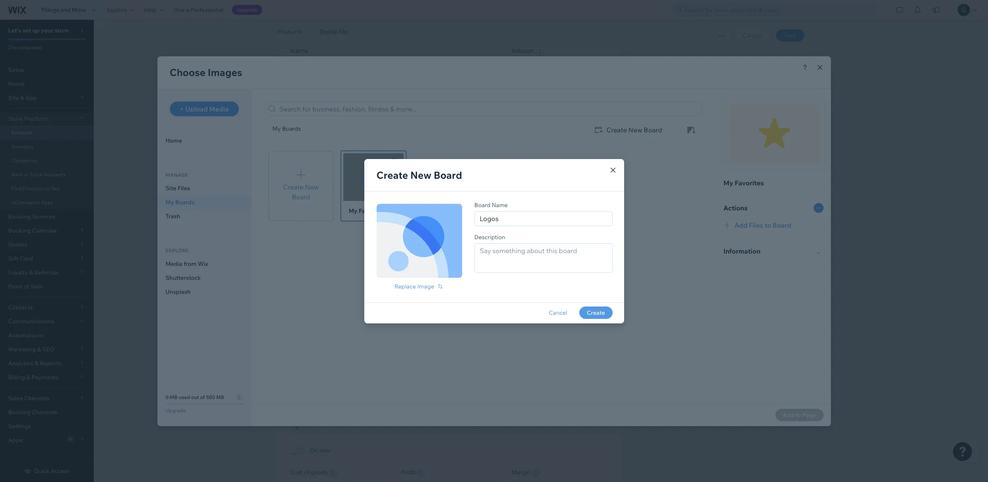 Task type: vqa. For each thing, say whether or not it's contained in the screenshot.
Orders corresponding to Orders link at left
no



Task type: describe. For each thing, give the bounding box(es) containing it.
info tooltip image
[[329, 470, 337, 477]]

additional
[[290, 308, 332, 315]]

sidebar element
[[0, 20, 94, 482]]

quick access
[[34, 468, 70, 475]]

profit
[[401, 469, 416, 476]]

setup link
[[0, 63, 94, 77]]

settings link
[[0, 420, 94, 434]]

promote image
[[647, 18, 656, 26]]

name
[[290, 46, 309, 55]]

sale
[[30, 283, 42, 290]]

in
[[24, 172, 28, 178]]

up
[[32, 27, 39, 34]]

add images
[[366, 251, 403, 257]]

digital
[[320, 28, 337, 35]]

your inside sidebar element
[[41, 27, 53, 34]]

products (default rate)
[[653, 121, 722, 129]]

information
[[310, 321, 345, 329]]

upgrade
[[237, 7, 258, 13]]

products up inventory
[[12, 130, 33, 136]]

of for cost of goods
[[304, 469, 309, 476]]

and for videos
[[318, 195, 332, 202]]

booking channels
[[8, 409, 58, 416]]

booking for booking services
[[8, 213, 31, 220]]

help button
[[139, 0, 169, 20]]

a
[[186, 6, 189, 14]]

sections
[[352, 308, 386, 315]]

info tooltip image for margin
[[532, 470, 540, 477]]

booking services link
[[0, 210, 94, 224]]

$
[[294, 423, 298, 431]]

text
[[598, 89, 610, 98]]

with inside optimize your store's product pages with the help of an expert.
[[746, 218, 757, 225]]

group
[[684, 104, 703, 112]]

optimize
[[647, 218, 672, 225]]

point
[[8, 283, 22, 290]]

generate
[[559, 89, 588, 98]]

products inside the find products to sell link
[[23, 186, 44, 192]]

setup
[[8, 66, 25, 74]]

find products to sell link
[[0, 182, 94, 196]]

things
[[41, 6, 59, 14]]

description
[[290, 88, 326, 97]]

false text field
[[290, 118, 610, 165]]

tax
[[673, 104, 683, 112]]

like
[[347, 321, 357, 329]]

stock
[[29, 172, 43, 178]]

ribbon
[[512, 46, 536, 55]]

back
[[12, 172, 23, 178]]

margin
[[512, 469, 531, 476]]

generate ai text
[[559, 89, 610, 98]]

professional
[[190, 6, 223, 14]]

let's set up your store
[[8, 27, 69, 34]]

format
[[369, 321, 390, 329]]

gallery image
[[350, 249, 361, 259]]

form containing promote this product
[[94, 0, 988, 482]]

basic
[[290, 25, 310, 32]]

customers.
[[468, 321, 502, 329]]

ecommerce apps
[[12, 199, 53, 206]]

quick
[[34, 468, 50, 475]]

digital file
[[320, 28, 348, 35]]

categories
[[12, 158, 37, 164]]

explore
[[107, 6, 127, 14]]

videos
[[334, 195, 360, 202]]

automations link
[[0, 329, 94, 343]]

set
[[23, 27, 31, 34]]

rate)
[[707, 121, 722, 129]]

share
[[290, 321, 308, 329]]

basic info
[[290, 25, 329, 32]]

ai
[[590, 89, 596, 98]]

1 file from the left
[[358, 321, 368, 329]]

info for additional
[[334, 308, 350, 315]]

2/6
[[8, 44, 16, 51]]

more
[[72, 6, 86, 14]]

apps
[[41, 199, 53, 206]]

images
[[380, 251, 403, 257]]

point of sale
[[8, 283, 42, 290]]

save button
[[776, 29, 804, 42]]

info tooltip image for profit
[[417, 470, 425, 477]]

of inside optimize your store's product pages with the help of an expert.
[[671, 225, 676, 233]]

quick access button
[[24, 468, 70, 475]]

images and videos
[[290, 195, 360, 202]]

booking for booking channels
[[8, 409, 31, 416]]

cost
[[290, 469, 303, 476]]

help
[[658, 225, 669, 233]]

an
[[677, 225, 684, 233]]

products down product
[[653, 121, 681, 129]]

back in stock requests
[[12, 172, 66, 178]]

your inside optimize your store's product pages with the help of an expert.
[[673, 218, 685, 225]]

(default
[[682, 121, 706, 129]]



Task type: locate. For each thing, give the bounding box(es) containing it.
None text field
[[305, 420, 389, 434], [416, 481, 500, 482], [305, 420, 389, 434], [416, 481, 500, 482]]

products right store
[[24, 115, 49, 123]]

file left license
[[404, 321, 414, 329]]

Search for tools, apps, help & more... field
[[683, 4, 875, 16]]

0 vertical spatial product
[[701, 18, 726, 26]]

ecommerce
[[12, 199, 40, 206]]

with right pages
[[746, 218, 757, 225]]

goods
[[311, 469, 328, 476]]

2 vertical spatial your
[[453, 321, 466, 329]]

0 vertical spatial and
[[60, 6, 71, 14]]

2 booking from the top
[[8, 409, 31, 416]]

2 file from the left
[[404, 321, 414, 329]]

videos
[[528, 251, 550, 257]]

2 vertical spatial of
[[304, 469, 309, 476]]

promote this product
[[661, 18, 726, 26]]

1 vertical spatial with
[[438, 321, 451, 329]]

things and more
[[41, 6, 86, 14]]

and
[[60, 6, 71, 14], [318, 195, 332, 202], [391, 321, 403, 329]]

expert.
[[685, 225, 704, 233]]

0 horizontal spatial add
[[366, 251, 378, 257]]

share information like file format and file license with your customers.
[[290, 321, 502, 329]]

cancel button
[[736, 29, 769, 42]]

add right gallery icon at the bottom of page
[[366, 251, 378, 257]]

1 horizontal spatial products link
[[274, 28, 306, 36]]

find products to sell
[[12, 186, 60, 192]]

with right license
[[438, 321, 451, 329]]

2/6 completed
[[8, 44, 42, 51]]

Add a product name text field
[[290, 61, 500, 76]]

0 horizontal spatial info tooltip image
[[417, 470, 425, 477]]

your left store's
[[673, 218, 685, 225]]

this
[[688, 18, 700, 26]]

2 horizontal spatial of
[[671, 225, 676, 233]]

categories link
[[0, 154, 94, 168]]

inventory link
[[0, 140, 94, 154]]

help
[[144, 6, 157, 14]]

of for point of sale
[[24, 283, 29, 290]]

requests
[[44, 172, 66, 178]]

0 vertical spatial your
[[41, 27, 53, 34]]

and for more
[[60, 6, 71, 14]]

1 horizontal spatial file
[[404, 321, 414, 329]]

products up ecommerce apps
[[23, 186, 44, 192]]

to
[[45, 186, 50, 192]]

and left more
[[60, 6, 71, 14]]

let's
[[8, 27, 21, 34]]

of left an
[[671, 225, 676, 233]]

0 vertical spatial of
[[671, 225, 676, 233]]

Start typing a brand name field
[[650, 157, 789, 171]]

0 horizontal spatial info
[[312, 25, 329, 32]]

license
[[415, 321, 437, 329]]

the
[[647, 225, 656, 233]]

store products button
[[0, 112, 94, 126]]

hire a professional link
[[169, 0, 228, 20]]

info up like
[[334, 308, 350, 315]]

optimize your store's product pages with the help of an expert.
[[647, 218, 757, 233]]

home link
[[0, 77, 94, 91]]

add videos
[[514, 251, 550, 257]]

product left pages
[[705, 218, 727, 225]]

2 horizontal spatial your
[[673, 218, 685, 225]]

1 horizontal spatial your
[[453, 321, 466, 329]]

product tax group
[[647, 104, 704, 112]]

sell
[[51, 186, 60, 192]]

1 vertical spatial of
[[24, 283, 29, 290]]

1 vertical spatial product
[[705, 218, 727, 225]]

product
[[647, 104, 672, 112]]

products inside store products dropdown button
[[24, 115, 49, 123]]

1 vertical spatial and
[[318, 195, 332, 202]]

0 horizontal spatial with
[[438, 321, 451, 329]]

and left videos
[[318, 195, 332, 202]]

on sale
[[310, 447, 330, 455]]

0 horizontal spatial file
[[358, 321, 368, 329]]

2 add from the left
[[514, 251, 527, 257]]

videos icon image
[[498, 249, 509, 259]]

store
[[8, 115, 23, 123]]

hire
[[174, 6, 185, 14]]

store products
[[8, 115, 49, 123]]

product right this
[[701, 18, 726, 26]]

None text field
[[305, 481, 389, 482], [512, 481, 595, 482], [305, 481, 389, 482], [512, 481, 595, 482]]

store
[[54, 27, 69, 34]]

0 horizontal spatial and
[[60, 6, 71, 14]]

booking
[[8, 213, 31, 220], [8, 409, 31, 416]]

add for add videos
[[514, 251, 527, 257]]

1 horizontal spatial of
[[304, 469, 309, 476]]

1 horizontal spatial info
[[334, 308, 350, 315]]

2 info tooltip image from the left
[[532, 470, 540, 477]]

1 vertical spatial info
[[334, 308, 350, 315]]

0 vertical spatial products link
[[274, 28, 306, 36]]

1 horizontal spatial add
[[514, 251, 527, 257]]

2 vertical spatial and
[[391, 321, 403, 329]]

0 vertical spatial info
[[312, 25, 329, 32]]

back in stock requests link
[[0, 168, 94, 182]]

info tooltip image right profit
[[417, 470, 425, 477]]

product inside button
[[701, 18, 726, 26]]

booking down ecommerce
[[8, 213, 31, 220]]

of right cost
[[304, 469, 309, 476]]

booking up settings
[[8, 409, 31, 416]]

0 horizontal spatial products link
[[0, 126, 94, 140]]

images
[[290, 195, 316, 202]]

home
[[8, 80, 25, 88]]

of inside sidebar element
[[24, 283, 29, 290]]

save
[[784, 32, 797, 39]]

1 vertical spatial your
[[673, 218, 685, 225]]

your right up
[[41, 27, 53, 34]]

services
[[32, 213, 55, 220]]

cancel
[[743, 32, 761, 39]]

add for add images
[[366, 251, 378, 257]]

additional info sections
[[290, 308, 386, 315]]

file
[[338, 28, 348, 35]]

form
[[94, 0, 988, 482]]

product inside optimize your store's product pages with the help of an expert.
[[705, 218, 727, 225]]

0 vertical spatial with
[[746, 218, 757, 225]]

info tooltip image
[[417, 470, 425, 477], [532, 470, 540, 477]]

1 info tooltip image from the left
[[417, 470, 425, 477]]

add right videos icon
[[514, 251, 527, 257]]

info for basic
[[312, 25, 329, 32]]

file right like
[[358, 321, 368, 329]]

ecommerce apps link
[[0, 196, 94, 210]]

booking channels link
[[0, 406, 94, 420]]

add
[[366, 251, 378, 257], [514, 251, 527, 257]]

of
[[671, 225, 676, 233], [24, 283, 29, 290], [304, 469, 309, 476]]

your left customers.
[[453, 321, 466, 329]]

of left sale
[[24, 283, 29, 290]]

0 horizontal spatial of
[[24, 283, 29, 290]]

completed
[[17, 44, 42, 51]]

1 add from the left
[[366, 251, 378, 257]]

products link down store products
[[0, 126, 94, 140]]

inventory
[[12, 144, 34, 150]]

file
[[358, 321, 368, 329], [404, 321, 414, 329]]

product
[[701, 18, 726, 26], [705, 218, 727, 225]]

promote this product button
[[647, 16, 726, 28]]

cost of goods
[[290, 469, 328, 476]]

1 vertical spatial booking
[[8, 409, 31, 416]]

find
[[12, 186, 22, 192]]

hire a professional
[[174, 6, 223, 14]]

settings
[[8, 423, 31, 430]]

info right basic
[[312, 25, 329, 32]]

info tooltip image right margin
[[532, 470, 540, 477]]

point of sale link
[[0, 280, 94, 294]]

access
[[51, 468, 70, 475]]

1 horizontal spatial with
[[746, 218, 757, 225]]

1 horizontal spatial info tooltip image
[[532, 470, 540, 477]]

1 horizontal spatial and
[[318, 195, 332, 202]]

1 vertical spatial products link
[[0, 126, 94, 140]]

booking services
[[8, 213, 55, 220]]

channels
[[32, 409, 58, 416]]

0 vertical spatial booking
[[8, 213, 31, 220]]

products link
[[274, 28, 306, 36], [0, 126, 94, 140]]

products link up name
[[274, 28, 306, 36]]

0 horizontal spatial your
[[41, 27, 53, 34]]

and right format at the left of page
[[391, 321, 403, 329]]

store's
[[686, 218, 704, 225]]

promote
[[661, 18, 687, 26]]

generate ai text button
[[547, 88, 610, 98]]

products link inside form
[[274, 28, 306, 36]]

products up name
[[278, 28, 302, 35]]

2 horizontal spatial and
[[391, 321, 403, 329]]

1 booking from the top
[[8, 213, 31, 220]]



